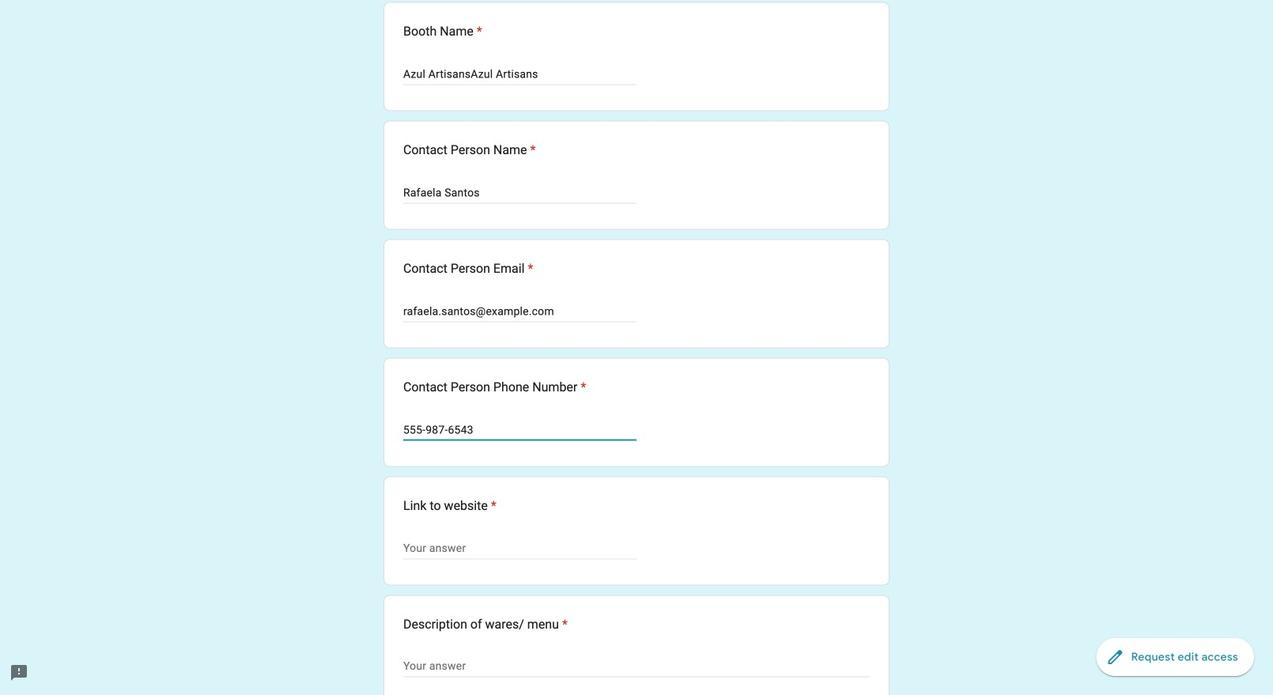 Task type: describe. For each thing, give the bounding box(es) containing it.
Your answer text field
[[403, 658, 870, 677]]



Task type: locate. For each thing, give the bounding box(es) containing it.
None text field
[[403, 183, 637, 202], [403, 539, 637, 558], [403, 183, 637, 202], [403, 539, 637, 558]]

required question element
[[474, 22, 482, 41], [527, 141, 536, 160], [525, 259, 534, 278], [578, 378, 586, 397], [488, 497, 497, 515], [559, 615, 568, 634]]

5 heading from the top
[[403, 497, 497, 515]]

report a problem to google image
[[9, 664, 28, 683]]

None text field
[[403, 65, 637, 84], [403, 421, 637, 440], [403, 65, 637, 84], [403, 421, 637, 440]]

4 heading from the top
[[403, 378, 586, 397]]

heading
[[403, 22, 482, 41], [403, 141, 536, 160], [403, 259, 534, 278], [403, 378, 586, 397], [403, 497, 497, 515], [403, 615, 568, 634]]

1 heading from the top
[[403, 22, 482, 41]]

2 heading from the top
[[403, 141, 536, 160]]

3 heading from the top
[[403, 259, 534, 278]]

6 heading from the top
[[403, 615, 568, 634]]

None email field
[[403, 302, 637, 321]]



Task type: vqa. For each thing, say whether or not it's contained in the screenshot.
Zoom Field
no



